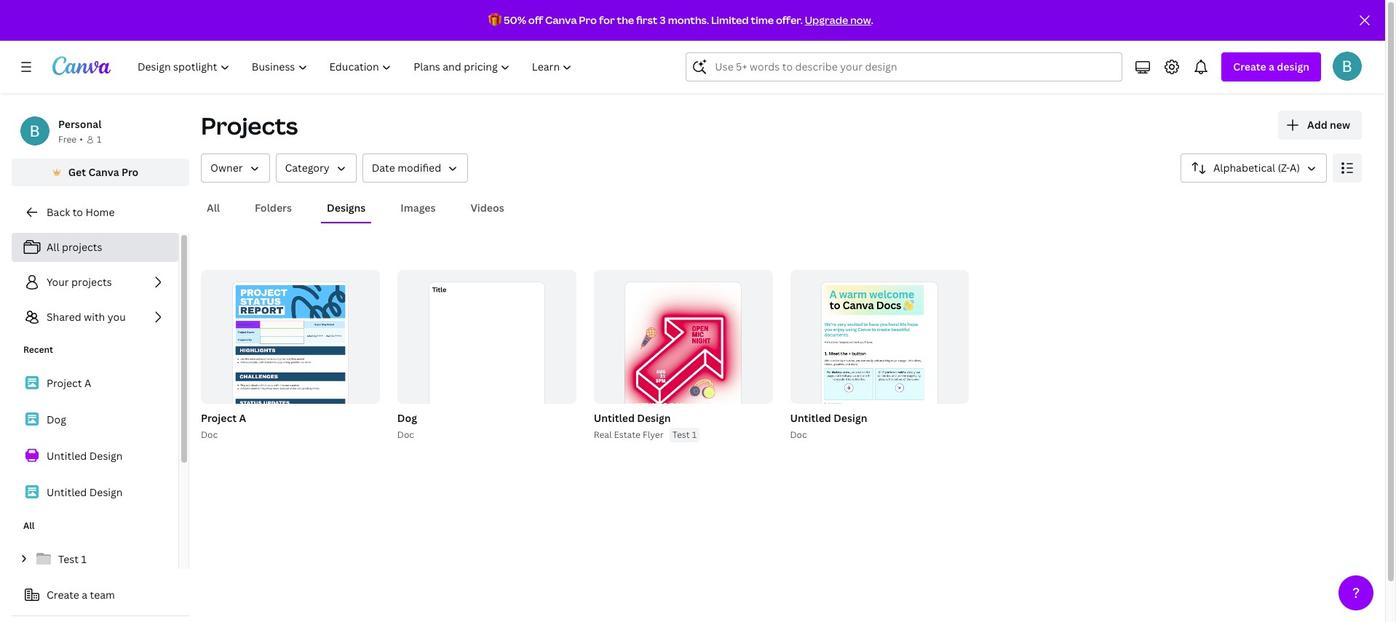 Task type: describe. For each thing, give the bounding box(es) containing it.
Category button
[[276, 154, 356, 183]]

dog doc
[[397, 412, 417, 441]]

folders
[[255, 201, 292, 215]]

with
[[84, 310, 105, 324]]

canva inside button
[[88, 165, 119, 179]]

create a design
[[1233, 60, 1309, 74]]

project a
[[47, 376, 91, 390]]

create for create a design
[[1233, 60, 1266, 74]]

create a team
[[47, 588, 115, 602]]

free •
[[58, 133, 83, 146]]

untitled inside untitled design doc
[[790, 412, 831, 425]]

list containing project a
[[12, 368, 178, 508]]

real estate flyer
[[594, 429, 664, 441]]

alphabetical (z-a)
[[1213, 161, 1300, 175]]

real
[[594, 429, 612, 441]]

shared with you
[[47, 310, 126, 324]]

test 1 link
[[12, 544, 178, 575]]

get canva pro
[[68, 165, 139, 179]]

(z-
[[1278, 161, 1290, 175]]

0 horizontal spatial test
[[58, 552, 79, 566]]

home
[[85, 205, 115, 219]]

your projects link
[[12, 268, 178, 297]]

1 inside test 1 button
[[692, 429, 697, 441]]

videos button
[[465, 194, 510, 222]]

off
[[528, 13, 543, 27]]

limited
[[711, 13, 749, 27]]

.
[[871, 13, 873, 27]]

design inside untitled design doc
[[834, 412, 867, 425]]

designs button
[[321, 194, 371, 222]]

2 vertical spatial untitled design
[[47, 486, 123, 499]]

a for project a
[[84, 376, 91, 390]]

1 vertical spatial untitled design
[[47, 449, 123, 463]]

Sort by button
[[1181, 154, 1327, 183]]

back to home link
[[12, 198, 189, 227]]

all projects
[[47, 240, 102, 254]]

personal
[[58, 117, 101, 131]]

top level navigation element
[[128, 52, 585, 82]]

project for project a
[[47, 376, 82, 390]]

create a team button
[[12, 581, 189, 610]]

project a link
[[12, 368, 178, 399]]

create for create a team
[[47, 588, 79, 602]]

time
[[751, 13, 774, 27]]

add new button
[[1278, 111, 1362, 140]]

🎁
[[488, 13, 502, 27]]

new
[[1330, 118, 1350, 132]]

folders button
[[249, 194, 298, 222]]

2 vertical spatial all
[[23, 520, 35, 532]]

untitled design button for doc
[[790, 410, 867, 428]]

pro inside button
[[122, 165, 139, 179]]

project for project a doc
[[201, 412, 237, 425]]

free
[[58, 133, 77, 146]]

test inside button
[[672, 429, 690, 441]]

test 1 inside button
[[672, 429, 697, 441]]

shared
[[47, 310, 81, 324]]

you
[[108, 310, 126, 324]]

projects for your projects
[[71, 275, 112, 289]]

date modified
[[372, 161, 441, 175]]

add new
[[1307, 118, 1350, 132]]

get canva pro button
[[12, 159, 189, 186]]

2 untitled design link from the top
[[12, 478, 178, 508]]

list containing all projects
[[12, 233, 178, 332]]

untitled design doc
[[790, 412, 867, 441]]



Task type: vqa. For each thing, say whether or not it's contained in the screenshot.
Thanksgiving
no



Task type: locate. For each thing, give the bounding box(es) containing it.
create inside button
[[47, 588, 79, 602]]

a
[[84, 376, 91, 390], [239, 412, 246, 425]]

untitled design
[[594, 412, 671, 425], [47, 449, 123, 463], [47, 486, 123, 499]]

test up create a team
[[58, 552, 79, 566]]

create
[[1233, 60, 1266, 74], [47, 588, 79, 602]]

1 horizontal spatial a
[[239, 412, 246, 425]]

create inside 'dropdown button'
[[1233, 60, 1266, 74]]

pro up back to home link
[[122, 165, 139, 179]]

1 horizontal spatial canva
[[545, 13, 577, 27]]

1 horizontal spatial project
[[201, 412, 237, 425]]

0 vertical spatial untitled design link
[[12, 441, 178, 472]]

1 vertical spatial a
[[82, 588, 87, 602]]

1 vertical spatial test
[[58, 552, 79, 566]]

your projects
[[47, 275, 112, 289]]

1 horizontal spatial 1
[[97, 133, 101, 146]]

1 vertical spatial projects
[[71, 275, 112, 289]]

1 vertical spatial create
[[47, 588, 79, 602]]

0 horizontal spatial dog
[[47, 413, 66, 427]]

0 horizontal spatial project
[[47, 376, 82, 390]]

create a design button
[[1222, 52, 1321, 82]]

untitled design link down the dog link
[[12, 441, 178, 472]]

1 horizontal spatial test 1
[[672, 429, 697, 441]]

2 horizontal spatial 1
[[692, 429, 697, 441]]

a for project a doc
[[239, 412, 246, 425]]

the
[[617, 13, 634, 27]]

0 horizontal spatial untitled design button
[[594, 410, 671, 428]]

1 horizontal spatial doc
[[397, 429, 414, 441]]

a for team
[[82, 588, 87, 602]]

canva right off
[[545, 13, 577, 27]]

a for design
[[1269, 60, 1275, 74]]

brad klo image
[[1333, 52, 1362, 81]]

all button
[[201, 194, 226, 222]]

dog inside list
[[47, 413, 66, 427]]

1 vertical spatial untitled design link
[[12, 478, 178, 508]]

get
[[68, 165, 86, 179]]

doc inside dog doc
[[397, 429, 414, 441]]

1 horizontal spatial pro
[[579, 13, 597, 27]]

0 vertical spatial a
[[84, 376, 91, 390]]

a inside 'dropdown button'
[[1269, 60, 1275, 74]]

test right flyer
[[672, 429, 690, 441]]

create left design
[[1233, 60, 1266, 74]]

doc
[[201, 429, 218, 441], [397, 429, 414, 441], [790, 429, 807, 441]]

1 inside test 1 link
[[81, 552, 86, 566]]

projects for all projects
[[62, 240, 102, 254]]

0 vertical spatial list
[[12, 233, 178, 332]]

back
[[47, 205, 70, 219]]

doc for untitled
[[790, 429, 807, 441]]

1 doc from the left
[[201, 429, 218, 441]]

1 horizontal spatial a
[[1269, 60, 1275, 74]]

1 horizontal spatial create
[[1233, 60, 1266, 74]]

1 vertical spatial 1
[[692, 429, 697, 441]]

a left team
[[82, 588, 87, 602]]

add
[[1307, 118, 1327, 132]]

2 horizontal spatial all
[[207, 201, 220, 215]]

images button
[[395, 194, 441, 222]]

test
[[672, 429, 690, 441], [58, 552, 79, 566]]

2 list from the top
[[12, 368, 178, 508]]

your
[[47, 275, 69, 289]]

months.
[[668, 13, 709, 27]]

upgrade
[[805, 13, 848, 27]]

1 untitled design button from the left
[[790, 410, 867, 428]]

0 horizontal spatial pro
[[122, 165, 139, 179]]

1 horizontal spatial dog
[[397, 412, 417, 425]]

0 horizontal spatial a
[[82, 588, 87, 602]]

all
[[207, 201, 220, 215], [47, 240, 59, 254], [23, 520, 35, 532]]

alphabetical
[[1213, 161, 1275, 175]]

untitled design up real estate flyer
[[594, 412, 671, 425]]

projects down back to home
[[62, 240, 102, 254]]

images
[[401, 201, 436, 215]]

🎁 50% off canva pro for the first 3 months. limited time offer. upgrade now .
[[488, 13, 873, 27]]

0 vertical spatial test
[[672, 429, 690, 441]]

videos
[[471, 201, 504, 215]]

untitled design down the dog link
[[47, 449, 123, 463]]

a
[[1269, 60, 1275, 74], [82, 588, 87, 602]]

create left team
[[47, 588, 79, 602]]

1 right flyer
[[692, 429, 697, 441]]

design inside untitled design button
[[637, 412, 671, 425]]

canva
[[545, 13, 577, 27], [88, 165, 119, 179]]

project inside 'project a doc'
[[201, 412, 237, 425]]

all inside all projects link
[[47, 240, 59, 254]]

0 vertical spatial test 1
[[672, 429, 697, 441]]

estate
[[614, 429, 641, 441]]

doc inside untitled design doc
[[790, 429, 807, 441]]

recent
[[23, 344, 53, 356]]

projects
[[62, 240, 102, 254], [71, 275, 112, 289]]

for
[[599, 13, 615, 27]]

now
[[850, 13, 871, 27]]

first
[[636, 13, 658, 27]]

Search search field
[[715, 53, 1094, 81]]

0 vertical spatial projects
[[62, 240, 102, 254]]

1 vertical spatial list
[[12, 368, 178, 508]]

1 vertical spatial pro
[[122, 165, 139, 179]]

designs
[[327, 201, 366, 215]]

1 horizontal spatial test
[[672, 429, 690, 441]]

to
[[73, 205, 83, 219]]

test 1
[[672, 429, 697, 441], [58, 552, 86, 566]]

pro
[[579, 13, 597, 27], [122, 165, 139, 179]]

list
[[12, 233, 178, 332], [12, 368, 178, 508]]

•
[[80, 133, 83, 146]]

project a doc
[[201, 412, 246, 441]]

category
[[285, 161, 329, 175]]

2 horizontal spatial doc
[[790, 429, 807, 441]]

1 vertical spatial a
[[239, 412, 246, 425]]

2 vertical spatial 1
[[81, 552, 86, 566]]

0 horizontal spatial a
[[84, 376, 91, 390]]

untitled
[[790, 412, 831, 425], [594, 412, 635, 425], [47, 449, 87, 463], [47, 486, 87, 499]]

1 horizontal spatial all
[[47, 240, 59, 254]]

50%
[[504, 13, 526, 27]]

test 1 right flyer
[[672, 429, 697, 441]]

1 horizontal spatial untitled design button
[[790, 410, 867, 428]]

untitled design button
[[790, 410, 867, 428], [594, 410, 671, 428]]

1 right •
[[97, 133, 101, 146]]

project a button
[[201, 410, 246, 428]]

design
[[1277, 60, 1309, 74]]

projects right your
[[71, 275, 112, 289]]

flyer
[[643, 429, 664, 441]]

1 vertical spatial test 1
[[58, 552, 86, 566]]

all projects link
[[12, 233, 178, 262]]

0 horizontal spatial create
[[47, 588, 79, 602]]

back to home
[[47, 205, 115, 219]]

0 horizontal spatial all
[[23, 520, 35, 532]]

0 vertical spatial untitled design
[[594, 412, 671, 425]]

modified
[[398, 161, 441, 175]]

0 vertical spatial all
[[207, 201, 220, 215]]

shared with you link
[[12, 303, 178, 332]]

design
[[834, 412, 867, 425], [637, 412, 671, 425], [89, 449, 123, 463], [89, 486, 123, 499]]

all inside all button
[[207, 201, 220, 215]]

project inside 'project a' link
[[47, 376, 82, 390]]

untitled design button for real estate flyer
[[594, 410, 671, 428]]

1 vertical spatial canva
[[88, 165, 119, 179]]

0 vertical spatial canva
[[545, 13, 577, 27]]

1 vertical spatial project
[[201, 412, 237, 425]]

0 horizontal spatial 1
[[81, 552, 86, 566]]

pro left the "for"
[[579, 13, 597, 27]]

dog for dog
[[47, 413, 66, 427]]

dog for dog doc
[[397, 412, 417, 425]]

all for all projects
[[47, 240, 59, 254]]

dog
[[397, 412, 417, 425], [47, 413, 66, 427]]

projects
[[201, 110, 298, 141]]

0 horizontal spatial test 1
[[58, 552, 86, 566]]

0 horizontal spatial doc
[[201, 429, 218, 441]]

dog button
[[397, 410, 417, 428]]

untitled design link up test 1 link
[[12, 478, 178, 508]]

project
[[47, 376, 82, 390], [201, 412, 237, 425]]

0 horizontal spatial canva
[[88, 165, 119, 179]]

1 vertical spatial all
[[47, 240, 59, 254]]

3
[[660, 13, 666, 27]]

doc inside 'project a doc'
[[201, 429, 218, 441]]

3 doc from the left
[[790, 429, 807, 441]]

test 1 up create a team
[[58, 552, 86, 566]]

team
[[90, 588, 115, 602]]

None search field
[[686, 52, 1123, 82]]

date
[[372, 161, 395, 175]]

0 vertical spatial create
[[1233, 60, 1266, 74]]

a inside list
[[84, 376, 91, 390]]

0 vertical spatial pro
[[579, 13, 597, 27]]

0 vertical spatial project
[[47, 376, 82, 390]]

Owner button
[[201, 154, 270, 183]]

1 untitled design link from the top
[[12, 441, 178, 472]]

0 vertical spatial 1
[[97, 133, 101, 146]]

2 doc from the left
[[397, 429, 414, 441]]

offer.
[[776, 13, 803, 27]]

untitled design up test 1 link
[[47, 486, 123, 499]]

canva right get
[[88, 165, 119, 179]]

0 vertical spatial a
[[1269, 60, 1275, 74]]

owner
[[210, 161, 243, 175]]

2 untitled design button from the left
[[594, 410, 671, 428]]

1 up create a team
[[81, 552, 86, 566]]

Date modified button
[[362, 154, 468, 183]]

all for all button on the left top
[[207, 201, 220, 215]]

a left design
[[1269, 60, 1275, 74]]

doc for project
[[201, 429, 218, 441]]

a)
[[1290, 161, 1300, 175]]

a inside button
[[82, 588, 87, 602]]

1 list from the top
[[12, 233, 178, 332]]

a inside 'project a doc'
[[239, 412, 246, 425]]

1
[[97, 133, 101, 146], [692, 429, 697, 441], [81, 552, 86, 566]]

dog link
[[12, 405, 178, 435]]

test 1 button
[[669, 428, 700, 443]]

upgrade now button
[[805, 13, 871, 27]]

untitled design link
[[12, 441, 178, 472], [12, 478, 178, 508]]



